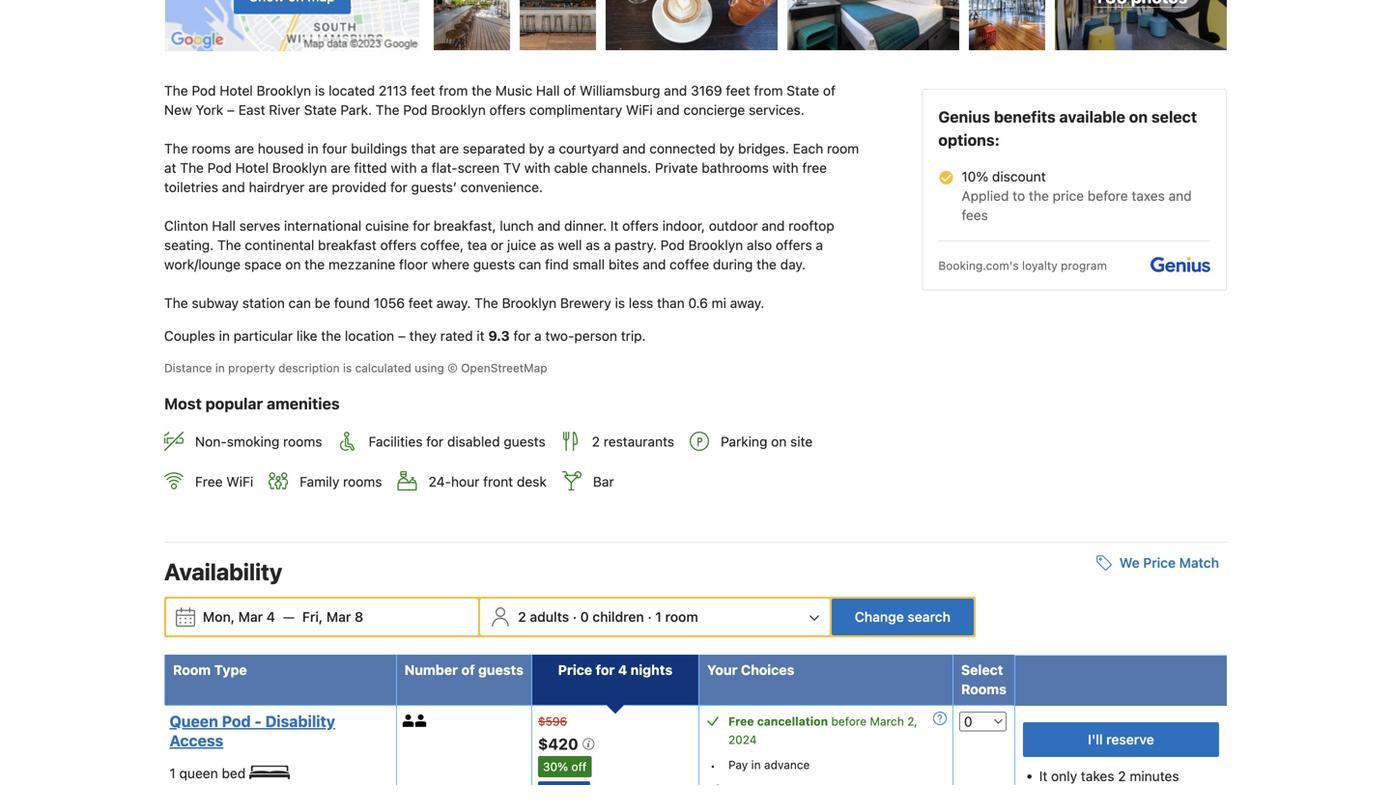 Task type: locate. For each thing, give the bounding box(es) containing it.
your
[[707, 662, 738, 678]]

on left select
[[1129, 108, 1148, 126]]

facilities for disabled guests
[[369, 434, 546, 450]]

as
[[540, 237, 554, 253], [586, 237, 600, 253]]

away. up rated on the left
[[437, 295, 471, 311]]

· right children
[[648, 609, 652, 625]]

also
[[747, 237, 772, 253]]

access
[[170, 732, 223, 750]]

1 left the queen
[[170, 765, 176, 781]]

rooms inside 'the pod hotel brooklyn is located 2113 feet from the music hall of williamsburg and 3169 feet from state of new york – east river state park. the pod brooklyn offers complimentary wifi and concierge services. the rooms are housed in four buildings that are separated by a courtyard and connected by bridges. each room at the pod hotel brooklyn are fitted with a flat-screen tv with cable channels. private bathrooms with free toiletries and hairdryer are provided for guests' convenience. clinton hall serves international cuisine for breakfast, lunch and dinner. it offers indoor, outdoor and rooftop seating. the continental breakfast offers coffee, tea or juice as well as a pastry. pod brooklyn also offers a work/lounge space on the mezzanine floor where guests can find small bites and coffee during the day. the subway station can be found 1056 feet away. the brooklyn brewery is less than 0.6 mi away.'
[[192, 141, 231, 157]]

– inside 'the pod hotel brooklyn is located 2113 feet from the music hall of williamsburg and 3169 feet from state of new york – east river state park. the pod brooklyn offers complimentary wifi and concierge services. the rooms are housed in four buildings that are separated by a courtyard and connected by bridges. each room at the pod hotel brooklyn are fitted with a flat-screen tv with cable channels. private bathrooms with free toiletries and hairdryer are provided for guests' convenience. clinton hall serves international cuisine for breakfast, lunch and dinner. it offers indoor, outdoor and rooftop seating. the continental breakfast offers coffee, tea or juice as well as a pastry. pod brooklyn also offers a work/lounge space on the mezzanine floor where guests can find small bites and coffee during the day. the subway station can be found 1056 feet away. the brooklyn brewery is less than 0.6 mi away.'
[[227, 102, 235, 118]]

is left calculated
[[343, 361, 352, 375]]

0 vertical spatial free
[[195, 474, 223, 490]]

price right "we" on the bottom of the page
[[1143, 555, 1176, 571]]

0 horizontal spatial –
[[227, 102, 235, 118]]

change
[[855, 609, 904, 625]]

0 horizontal spatial it
[[610, 218, 619, 234]]

price down 0
[[558, 662, 592, 678]]

international
[[284, 218, 362, 234]]

hotel
[[220, 83, 253, 99], [235, 160, 269, 176]]

0 horizontal spatial hall
[[212, 218, 236, 234]]

2 as from the left
[[586, 237, 600, 253]]

of right 'number' on the bottom left
[[461, 662, 475, 678]]

1 horizontal spatial away.
[[730, 295, 764, 311]]

1 horizontal spatial room
[[827, 141, 859, 157]]

is left located
[[315, 83, 325, 99]]

0 vertical spatial before
[[1088, 188, 1128, 204]]

particular
[[234, 328, 293, 344]]

1 horizontal spatial price
[[1143, 555, 1176, 571]]

•
[[710, 760, 716, 773]]

we
[[1120, 555, 1140, 571]]

1 horizontal spatial 1
[[655, 609, 662, 625]]

2 inside dropdown button
[[518, 609, 526, 625]]

0 vertical spatial room
[[827, 141, 859, 157]]

1 vertical spatial guests
[[504, 434, 546, 450]]

type
[[214, 662, 247, 678]]

2 horizontal spatial rooms
[[343, 474, 382, 490]]

pod down indoor,
[[661, 237, 685, 253]]

as up small
[[586, 237, 600, 253]]

1 horizontal spatial from
[[754, 83, 783, 99]]

4
[[267, 609, 275, 625], [618, 662, 627, 678]]

price
[[1143, 555, 1176, 571], [558, 662, 592, 678]]

1 horizontal spatial hall
[[536, 83, 560, 99]]

1 horizontal spatial is
[[343, 361, 352, 375]]

change search button
[[832, 599, 974, 636]]

0 horizontal spatial away.
[[437, 295, 471, 311]]

1 horizontal spatial with
[[524, 160, 551, 176]]

state right the 'river' at the left of the page
[[304, 102, 337, 118]]

1 vertical spatial hall
[[212, 218, 236, 234]]

1 horizontal spatial free
[[728, 715, 754, 728]]

2 by from the left
[[720, 141, 735, 157]]

off
[[571, 760, 587, 774]]

brooklyn up during
[[688, 237, 743, 253]]

free up 2024
[[728, 715, 754, 728]]

0 vertical spatial 2
[[592, 434, 600, 450]]

hotel up 'east'
[[220, 83, 253, 99]]

and
[[664, 83, 687, 99], [657, 102, 680, 118], [623, 141, 646, 157], [222, 179, 245, 195], [1169, 188, 1192, 204], [537, 218, 561, 234], [762, 218, 785, 234], [643, 257, 666, 273]]

2 horizontal spatial is
[[615, 295, 625, 311]]

a up cable
[[548, 141, 555, 157]]

select rooms
[[961, 662, 1007, 697]]

2 horizontal spatial 2
[[1118, 768, 1126, 784]]

4 left nights
[[618, 662, 627, 678]]

1 vertical spatial room
[[665, 609, 698, 625]]

1 horizontal spatial on
[[771, 434, 787, 450]]

2 vertical spatial on
[[771, 434, 787, 450]]

0 horizontal spatial with
[[391, 160, 417, 176]]

the right to
[[1029, 188, 1049, 204]]

mar left 8
[[326, 609, 351, 625]]

1 vertical spatial is
[[615, 295, 625, 311]]

price inside dropdown button
[[1143, 555, 1176, 571]]

for left disabled on the left bottom of the page
[[426, 434, 444, 450]]

1 horizontal spatial 2
[[592, 434, 600, 450]]

occupancy image
[[403, 715, 415, 727], [415, 715, 428, 727]]

coffee,
[[420, 237, 464, 253]]

0 horizontal spatial 1
[[170, 765, 176, 781]]

– left 'east'
[[227, 102, 235, 118]]

0 horizontal spatial can
[[289, 295, 311, 311]]

rooms down amenities
[[283, 434, 322, 450]]

choices
[[741, 662, 795, 678]]

2 horizontal spatial with
[[773, 160, 799, 176]]

is for from
[[315, 83, 325, 99]]

family rooms
[[300, 474, 382, 490]]

the pod hotel brooklyn is located 2113 feet from the music hall of williamsburg and 3169 feet from state of new york – east river state park. the pod brooklyn offers complimentary wifi and concierge services. the rooms are housed in four buildings that are separated by a courtyard and connected by bridges. each room at the pod hotel brooklyn are fitted with a flat-screen tv with cable channels. private bathrooms with free toiletries and hairdryer are provided for guests' convenience. clinton hall serves international cuisine for breakfast, lunch and dinner. it offers indoor, outdoor and rooftop seating. the continental breakfast offers coffee, tea or juice as well as a pastry. pod brooklyn also offers a work/lounge space on the mezzanine floor where guests can find small bites and coffee during the day. the subway station can be found 1056 feet away. the brooklyn brewery is less than 0.6 mi away.
[[164, 83, 863, 311]]

breakfast
[[318, 237, 377, 253]]

0 horizontal spatial from
[[439, 83, 468, 99]]

room up nights
[[665, 609, 698, 625]]

can down juice
[[519, 257, 541, 273]]

before left the march
[[831, 715, 867, 728]]

1 horizontal spatial before
[[1088, 188, 1128, 204]]

number of guests
[[405, 662, 524, 678]]

for
[[390, 179, 408, 195], [413, 218, 430, 234], [513, 328, 531, 344], [426, 434, 444, 450], [596, 662, 615, 678]]

0 vertical spatial state
[[787, 83, 820, 99]]

popular
[[205, 395, 263, 413]]

from left music
[[439, 83, 468, 99]]

rated
[[440, 328, 473, 344]]

wifi down smoking
[[226, 474, 253, 490]]

free wifi
[[195, 474, 253, 490]]

0 horizontal spatial mar
[[238, 609, 263, 625]]

0 horizontal spatial 2
[[518, 609, 526, 625]]

and right the taxes
[[1169, 188, 1192, 204]]

east
[[238, 102, 265, 118]]

brooklyn up the 'river' at the left of the page
[[257, 83, 311, 99]]

york
[[196, 102, 223, 118]]

can left be
[[289, 295, 311, 311]]

0 horizontal spatial on
[[285, 257, 301, 273]]

it left only
[[1039, 768, 1048, 784]]

2 up bar
[[592, 434, 600, 450]]

30% off. you're getting 30% off the original price due to multiple deals and benefits.. element
[[538, 756, 592, 778]]

less
[[629, 295, 653, 311]]

by right the separated
[[529, 141, 544, 157]]

on inside 'the pod hotel brooklyn is located 2113 feet from the music hall of williamsburg and 3169 feet from state of new york – east river state park. the pod brooklyn offers complimentary wifi and concierge services. the rooms are housed in four buildings that are separated by a courtyard and connected by bridges. each room at the pod hotel brooklyn are fitted with a flat-screen tv with cable channels. private bathrooms with free toiletries and hairdryer are provided for guests' convenience. clinton hall serves international cuisine for breakfast, lunch and dinner. it offers indoor, outdoor and rooftop seating. the continental breakfast offers coffee, tea or juice as well as a pastry. pod brooklyn also offers a work/lounge space on the mezzanine floor where guests can find small bites and coffee during the day. the subway station can be found 1056 feet away. the brooklyn brewery is less than 0.6 mi away.'
[[285, 257, 301, 273]]

advance
[[764, 758, 810, 772]]

1 horizontal spatial –
[[398, 328, 406, 344]]

0 horizontal spatial rooms
[[192, 141, 231, 157]]

hotel up the hairdryer
[[235, 160, 269, 176]]

breakfast,
[[434, 218, 496, 234]]

rooms right family
[[343, 474, 382, 490]]

number
[[405, 662, 458, 678]]

2113
[[379, 83, 407, 99]]

well
[[558, 237, 582, 253]]

1 horizontal spatial 4
[[618, 662, 627, 678]]

· left 0
[[573, 609, 577, 625]]

1 vertical spatial before
[[831, 715, 867, 728]]

the down "2113"
[[376, 102, 400, 118]]

pod down "2113"
[[403, 102, 427, 118]]

1 vertical spatial –
[[398, 328, 406, 344]]

property
[[228, 361, 275, 375]]

0 vertical spatial rooms
[[192, 141, 231, 157]]

offers up day.
[[776, 237, 812, 253]]

0 horizontal spatial state
[[304, 102, 337, 118]]

0 vertical spatial price
[[1143, 555, 1176, 571]]

1 vertical spatial free
[[728, 715, 754, 728]]

as up find
[[540, 237, 554, 253]]

0 horizontal spatial room
[[665, 609, 698, 625]]

and left 3169
[[664, 83, 687, 99]]

1 horizontal spatial by
[[720, 141, 735, 157]]

2 restaurants
[[592, 434, 674, 450]]

guests up "desk"
[[504, 434, 546, 450]]

select
[[1152, 108, 1197, 126]]

0 vertical spatial –
[[227, 102, 235, 118]]

0 vertical spatial guests
[[473, 257, 515, 273]]

2 right takes
[[1118, 768, 1126, 784]]

by up bathrooms
[[720, 141, 735, 157]]

channels.
[[592, 160, 651, 176]]

1 vertical spatial on
[[285, 257, 301, 273]]

person
[[574, 328, 617, 344]]

0 vertical spatial 4
[[267, 609, 275, 625]]

1
[[655, 609, 662, 625], [170, 765, 176, 781]]

wifi down williamsburg
[[626, 102, 653, 118]]

and up the channels.
[[623, 141, 646, 157]]

adults
[[530, 609, 569, 625]]

the inside 10% discount applied to the price before taxes and fees
[[1029, 188, 1049, 204]]

0 horizontal spatial is
[[315, 83, 325, 99]]

bed
[[222, 765, 246, 781]]

0 horizontal spatial as
[[540, 237, 554, 253]]

couples
[[164, 328, 215, 344]]

– left they
[[398, 328, 406, 344]]

2 vertical spatial is
[[343, 361, 352, 375]]

room up free
[[827, 141, 859, 157]]

hall left serves
[[212, 218, 236, 234]]

with
[[391, 160, 417, 176], [524, 160, 551, 176], [773, 160, 799, 176]]

than
[[657, 295, 685, 311]]

2 for 2 adults · 0 children · 1 room
[[518, 609, 526, 625]]

1 vertical spatial price
[[558, 662, 592, 678]]

in for pay
[[751, 758, 761, 772]]

a
[[548, 141, 555, 157], [421, 160, 428, 176], [604, 237, 611, 253], [816, 237, 823, 253], [534, 328, 542, 344]]

parking
[[721, 434, 768, 450]]

1 vertical spatial wifi
[[226, 474, 253, 490]]

4 left —
[[267, 609, 275, 625]]

it up pastry.
[[610, 218, 619, 234]]

guests down or
[[473, 257, 515, 273]]

in left property
[[215, 361, 225, 375]]

1 as from the left
[[540, 237, 554, 253]]

1 horizontal spatial can
[[519, 257, 541, 273]]

2 vertical spatial rooms
[[343, 474, 382, 490]]

feet right 1056
[[409, 295, 433, 311]]

river
[[269, 102, 300, 118]]

0 horizontal spatial before
[[831, 715, 867, 728]]

a down the rooftop
[[816, 237, 823, 253]]

found
[[334, 295, 370, 311]]

is left less
[[615, 295, 625, 311]]

0 horizontal spatial free
[[195, 474, 223, 490]]

·
[[573, 609, 577, 625], [648, 609, 652, 625]]

0 vertical spatial 1
[[655, 609, 662, 625]]

taxes
[[1132, 188, 1165, 204]]

takes
[[1081, 768, 1115, 784]]

pod inside "queen pod - disability access"
[[222, 712, 251, 731]]

pod left -
[[222, 712, 251, 731]]

wifi
[[626, 102, 653, 118], [226, 474, 253, 490]]

1 vertical spatial 1
[[170, 765, 176, 781]]

with down that
[[391, 160, 417, 176]]

brooklyn up that
[[431, 102, 486, 118]]

mar right 'mon,'
[[238, 609, 263, 625]]

1 queen bed
[[170, 765, 249, 781]]

©
[[447, 361, 458, 375]]

hall up complimentary
[[536, 83, 560, 99]]

1 horizontal spatial ·
[[648, 609, 652, 625]]

0 vertical spatial on
[[1129, 108, 1148, 126]]

2 left adults
[[518, 609, 526, 625]]

fri,
[[302, 609, 323, 625]]

with right 'tv'
[[524, 160, 551, 176]]

wifi inside 'the pod hotel brooklyn is located 2113 feet from the music hall of williamsburg and 3169 feet from state of new york – east river state park. the pod brooklyn offers complimentary wifi and concierge services. the rooms are housed in four buildings that are separated by a courtyard and connected by bridges. each room at the pod hotel brooklyn are fitted with a flat-screen tv with cable channels. private bathrooms with free toiletries and hairdryer are provided for guests' convenience. clinton hall serves international cuisine for breakfast, lunch and dinner. it offers indoor, outdoor and rooftop seating. the continental breakfast offers coffee, tea or juice as well as a pastry. pod brooklyn also offers a work/lounge space on the mezzanine floor where guests can find small bites and coffee during the day. the subway station can be found 1056 feet away. the brooklyn brewery is less than 0.6 mi away.'
[[626, 102, 653, 118]]

rooms down york
[[192, 141, 231, 157]]

toiletries
[[164, 179, 218, 195]]

bathrooms
[[702, 160, 769, 176]]

1 horizontal spatial of
[[564, 83, 576, 99]]

before march 2, 2024
[[728, 715, 918, 747]]

2 horizontal spatial of
[[823, 83, 836, 99]]

1 vertical spatial rooms
[[283, 434, 322, 450]]

3 with from the left
[[773, 160, 799, 176]]

of up complimentary
[[564, 83, 576, 99]]

0 vertical spatial it
[[610, 218, 619, 234]]

in for couples
[[219, 328, 230, 344]]

0 vertical spatial is
[[315, 83, 325, 99]]

1 horizontal spatial rooms
[[283, 434, 322, 450]]

free down non-
[[195, 474, 223, 490]]

2 from from the left
[[754, 83, 783, 99]]

1 vertical spatial it
[[1039, 768, 1048, 784]]

2 vertical spatial 2
[[1118, 768, 1126, 784]]

away. right mi at the top of page
[[730, 295, 764, 311]]

i'll reserve
[[1088, 732, 1154, 748]]

using
[[415, 361, 444, 375]]

1 horizontal spatial mar
[[326, 609, 351, 625]]

0 horizontal spatial ·
[[573, 609, 577, 625]]

children
[[593, 609, 644, 625]]

2 · from the left
[[648, 609, 652, 625]]

state up services.
[[787, 83, 820, 99]]

–
[[227, 102, 235, 118], [398, 328, 406, 344]]

openstreetmap
[[461, 361, 547, 375]]

1 vertical spatial 2
[[518, 609, 526, 625]]

on left "site" on the bottom
[[771, 434, 787, 450]]

disabled
[[447, 434, 500, 450]]

2 horizontal spatial on
[[1129, 108, 1148, 126]]

1 vertical spatial state
[[304, 102, 337, 118]]

1 horizontal spatial as
[[586, 237, 600, 253]]

each
[[793, 141, 823, 157]]

room
[[827, 141, 859, 157], [665, 609, 698, 625]]

1 vertical spatial can
[[289, 295, 311, 311]]

30%
[[543, 760, 568, 774]]

on down continental on the left of page
[[285, 257, 301, 273]]

1 vertical spatial 4
[[618, 662, 627, 678]]

0 horizontal spatial 4
[[267, 609, 275, 625]]

small
[[573, 257, 605, 273]]

a left two-
[[534, 328, 542, 344]]

0 horizontal spatial by
[[529, 141, 544, 157]]

juice
[[507, 237, 536, 253]]

from up services.
[[754, 83, 783, 99]]

with left free
[[773, 160, 799, 176]]

0 vertical spatial hall
[[536, 83, 560, 99]]

0.6
[[688, 295, 708, 311]]

1 horizontal spatial wifi
[[626, 102, 653, 118]]

for up coffee,
[[413, 218, 430, 234]]

it inside 'the pod hotel brooklyn is located 2113 feet from the music hall of williamsburg and 3169 feet from state of new york – east river state park. the pod brooklyn offers complimentary wifi and concierge services. the rooms are housed in four buildings that are separated by a courtyard and connected by bridges. each room at the pod hotel brooklyn are fitted with a flat-screen tv with cable channels. private bathrooms with free toiletries and hairdryer are provided for guests' convenience. clinton hall serves international cuisine for breakfast, lunch and dinner. it offers indoor, outdoor and rooftop seating. the continental breakfast offers coffee, tea or juice as well as a pastry. pod brooklyn also offers a work/lounge space on the mezzanine floor where guests can find small bites and coffee during the day. the subway station can be found 1056 feet away. the brooklyn brewery is less than 0.6 mi away.'
[[610, 218, 619, 234]]

and inside 10% discount applied to the price before taxes and fees
[[1169, 188, 1192, 204]]

free
[[802, 160, 827, 176]]

0 vertical spatial wifi
[[626, 102, 653, 118]]



Task type: vqa. For each thing, say whether or not it's contained in the screenshot.
"site"
yes



Task type: describe. For each thing, give the bounding box(es) containing it.
1 with from the left
[[391, 160, 417, 176]]

the up at
[[164, 141, 188, 157]]

or
[[491, 237, 504, 253]]

the right like
[[321, 328, 341, 344]]

buildings
[[351, 141, 407, 157]]

and up well
[[537, 218, 561, 234]]

free for free cancellation
[[728, 715, 754, 728]]

we price match button
[[1089, 546, 1227, 580]]

4 for mar
[[267, 609, 275, 625]]

room
[[173, 662, 211, 678]]

pastry.
[[615, 237, 657, 253]]

distance in property description is calculated using © openstreetmap
[[164, 361, 547, 375]]

1 · from the left
[[573, 609, 577, 625]]

provided
[[332, 179, 387, 195]]

available
[[1059, 108, 1126, 126]]

the up work/lounge
[[217, 237, 241, 253]]

is for openstreetmap
[[343, 361, 352, 375]]

1 vertical spatial hotel
[[235, 160, 269, 176]]

located
[[329, 83, 375, 99]]

applied
[[962, 188, 1009, 204]]

2 vertical spatial guests
[[478, 662, 524, 678]]

1 inside dropdown button
[[655, 609, 662, 625]]

and up connected
[[657, 102, 680, 118]]

desk
[[517, 474, 547, 490]]

pay
[[728, 758, 748, 772]]

the down breakfast
[[305, 257, 325, 273]]

room inside dropdown button
[[665, 609, 698, 625]]

for left nights
[[596, 662, 615, 678]]

0 horizontal spatial of
[[461, 662, 475, 678]]

fitted
[[354, 160, 387, 176]]

and right the toiletries
[[222, 179, 245, 195]]

booking.com's loyalty program
[[939, 259, 1107, 273]]

before inside 10% discount applied to the price before taxes and fees
[[1088, 188, 1128, 204]]

hairdryer
[[249, 179, 305, 195]]

genius
[[939, 108, 990, 126]]

flat-
[[432, 160, 458, 176]]

work/lounge
[[164, 257, 241, 273]]

restaurants
[[604, 434, 674, 450]]

offers up pastry.
[[622, 218, 659, 234]]

1 from from the left
[[439, 83, 468, 99]]

genius benefits available on select options:
[[939, 108, 1197, 149]]

-
[[254, 712, 262, 731]]

price
[[1053, 188, 1084, 204]]

1 by from the left
[[529, 141, 544, 157]]

free for free wifi
[[195, 474, 223, 490]]

most
[[164, 395, 202, 413]]

pod up the toiletries
[[207, 160, 232, 176]]

room type
[[173, 662, 247, 678]]

clinton
[[164, 218, 208, 234]]

the up it
[[475, 295, 498, 311]]

the up couples
[[164, 295, 188, 311]]

housed
[[258, 141, 304, 157]]

bar
[[593, 474, 614, 490]]

in inside 'the pod hotel brooklyn is located 2113 feet from the music hall of williamsburg and 3169 feet from state of new york – east river state park. the pod brooklyn offers complimentary wifi and concierge services. the rooms are housed in four buildings that are separated by a courtyard and connected by bridges. each room at the pod hotel brooklyn are fitted with a flat-screen tv with cable channels. private bathrooms with free toiletries and hairdryer are provided for guests' convenience. clinton hall serves international cuisine for breakfast, lunch and dinner. it offers indoor, outdoor and rooftop seating. the continental breakfast offers coffee, tea or juice as well as a pastry. pod brooklyn also offers a work/lounge space on the mezzanine floor where guests can find small bites and coffee during the day. the subway station can be found 1056 feet away. the brooklyn brewery is less than 0.6 mi away.'
[[308, 141, 319, 157]]

the up the new
[[164, 83, 188, 99]]

2 occupancy image from the left
[[415, 715, 428, 727]]

1 mar from the left
[[238, 609, 263, 625]]

0 horizontal spatial wifi
[[226, 474, 253, 490]]

1 horizontal spatial state
[[787, 83, 820, 99]]

pod up york
[[192, 83, 216, 99]]

match
[[1179, 555, 1219, 571]]

the up the toiletries
[[180, 160, 204, 176]]

we price match
[[1120, 555, 1219, 571]]

that
[[411, 141, 436, 157]]

where
[[432, 257, 470, 273]]

march
[[870, 715, 904, 728]]

brooklyn up 9.3
[[502, 295, 557, 311]]

for right 9.3
[[513, 328, 531, 344]]

0
[[580, 609, 589, 625]]

are down four
[[331, 160, 350, 176]]

1 horizontal spatial it
[[1039, 768, 1048, 784]]

for left guests'
[[390, 179, 408, 195]]

tea
[[467, 237, 487, 253]]

queen
[[179, 765, 218, 781]]

before inside before march 2, 2024
[[831, 715, 867, 728]]

disability
[[265, 712, 335, 731]]

brewery
[[560, 295, 611, 311]]

1 away. from the left
[[437, 295, 471, 311]]

day.
[[780, 257, 806, 273]]

and down pastry.
[[643, 257, 666, 273]]

0 horizontal spatial price
[[558, 662, 592, 678]]

most popular amenities
[[164, 395, 340, 413]]

dinner.
[[564, 218, 607, 234]]

park.
[[340, 102, 372, 118]]

only
[[1051, 768, 1077, 784]]

2 for 2 restaurants
[[592, 434, 600, 450]]

mon, mar 4 — fri, mar 8
[[203, 609, 363, 625]]

feet up concierge
[[726, 83, 750, 99]]

search
[[908, 609, 951, 625]]

music
[[495, 83, 532, 99]]

bites
[[609, 257, 639, 273]]

a down that
[[421, 160, 428, 176]]

program
[[1061, 259, 1107, 273]]

tv
[[503, 160, 521, 176]]

subway
[[192, 295, 239, 311]]

availability
[[164, 558, 282, 585]]

be
[[315, 295, 330, 311]]

private
[[655, 160, 698, 176]]

williamsburg
[[580, 83, 660, 99]]

2 with from the left
[[524, 160, 551, 176]]

a up bites
[[604, 237, 611, 253]]

it only takes 2 minutes
[[1039, 768, 1179, 784]]

services.
[[749, 102, 805, 118]]

0 vertical spatial hotel
[[220, 83, 253, 99]]

station
[[242, 295, 285, 311]]

select
[[961, 662, 1003, 678]]

are up the international
[[308, 179, 328, 195]]

discount
[[992, 169, 1046, 185]]

at
[[164, 160, 176, 176]]

hour
[[451, 474, 480, 490]]

change search
[[855, 609, 951, 625]]

rooftop
[[789, 218, 835, 234]]

2 mar from the left
[[326, 609, 351, 625]]

booking.com's
[[939, 259, 1019, 273]]

9.3
[[488, 328, 510, 344]]

4 for for
[[618, 662, 627, 678]]

space
[[244, 257, 282, 273]]

separated
[[463, 141, 525, 157]]

benefits
[[994, 108, 1056, 126]]

complimentary
[[530, 102, 622, 118]]

offers down cuisine
[[380, 237, 417, 253]]

the down also
[[757, 257, 777, 273]]

the left music
[[472, 83, 492, 99]]

guests inside 'the pod hotel brooklyn is located 2113 feet from the music hall of williamsburg and 3169 feet from state of new york – east river state park. the pod brooklyn offers complimentary wifi and concierge services. the rooms are housed in four buildings that are separated by a courtyard and connected by bridges. each room at the pod hotel brooklyn are fitted with a flat-screen tv with cable channels. private bathrooms with free toiletries and hairdryer are provided for guests' convenience. clinton hall serves international cuisine for breakfast, lunch and dinner. it offers indoor, outdoor and rooftop seating. the continental breakfast offers coffee, tea or juice as well as a pastry. pod brooklyn also offers a work/lounge space on the mezzanine floor where guests can find small bites and coffee during the day. the subway station can be found 1056 feet away. the brooklyn brewery is less than 0.6 mi away.'
[[473, 257, 515, 273]]

offers down music
[[489, 102, 526, 118]]

more details on meals and payment options image
[[933, 712, 947, 725]]

cancellation
[[757, 715, 828, 728]]

10%
[[962, 169, 989, 185]]

are up flat-
[[439, 141, 459, 157]]

non-smoking rooms
[[195, 434, 322, 450]]

brooklyn down housed
[[272, 160, 327, 176]]

1 occupancy image from the left
[[403, 715, 415, 727]]

guests'
[[411, 179, 457, 195]]

during
[[713, 257, 753, 273]]

concierge
[[683, 102, 745, 118]]

in for distance
[[215, 361, 225, 375]]

room inside 'the pod hotel brooklyn is located 2113 feet from the music hall of williamsburg and 3169 feet from state of new york – east river state park. the pod brooklyn offers complimentary wifi and concierge services. the rooms are housed in four buildings that are separated by a courtyard and connected by bridges. each room at the pod hotel brooklyn are fitted with a flat-screen tv with cable channels. private bathrooms with free toiletries and hairdryer are provided for guests' convenience. clinton hall serves international cuisine for breakfast, lunch and dinner. it offers indoor, outdoor and rooftop seating. the continental breakfast offers coffee, tea or juice as well as a pastry. pod brooklyn also offers a work/lounge space on the mezzanine floor where guests can find small bites and coffee during the day. the subway station can be found 1056 feet away. the brooklyn brewery is less than 0.6 mi away.'
[[827, 141, 859, 157]]

to
[[1013, 188, 1025, 204]]

24-
[[429, 474, 451, 490]]

cuisine
[[365, 218, 409, 234]]

price for 4 nights
[[558, 662, 673, 678]]

are left housed
[[234, 141, 254, 157]]

2 away. from the left
[[730, 295, 764, 311]]

floor
[[399, 257, 428, 273]]

parking on site
[[721, 434, 813, 450]]

feet right "2113"
[[411, 83, 435, 99]]

1056
[[374, 295, 405, 311]]

0 vertical spatial can
[[519, 257, 541, 273]]

on inside genius benefits available on select options:
[[1129, 108, 1148, 126]]

and up also
[[762, 218, 785, 234]]



